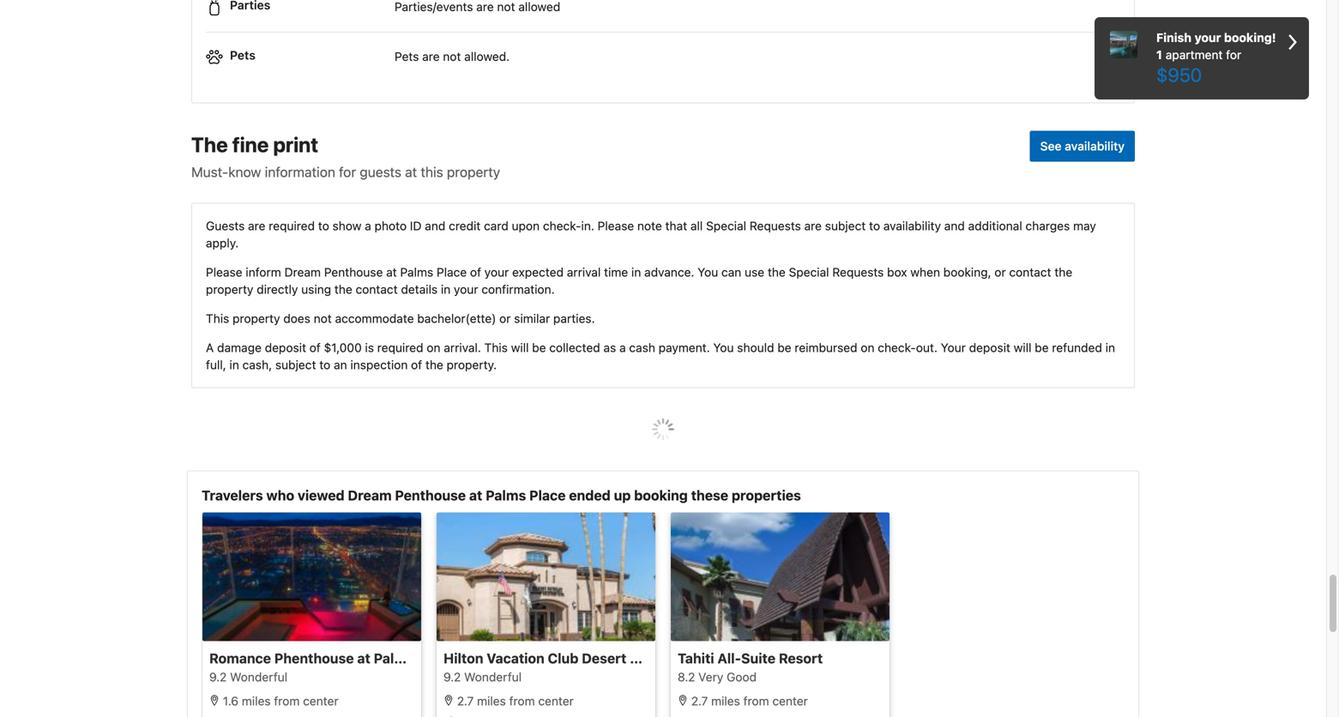 Task type: vqa. For each thing, say whether or not it's contained in the screenshot.
'Scored 8.5' element
no



Task type: locate. For each thing, give the bounding box(es) containing it.
may
[[1074, 219, 1097, 233]]

2 will from the left
[[1014, 341, 1032, 355]]

1 horizontal spatial dream
[[348, 488, 392, 504]]

1 horizontal spatial on
[[861, 341, 875, 355]]

1 vertical spatial contact
[[356, 282, 398, 297]]

the inside the a damage deposit of $1,000 is required on arrival. this will be collected as a cash payment. you should be reimbursed on check-out. your deposit will be refunded in full, in cash, subject to an inspection of the property.
[[426, 358, 444, 372]]

1 vertical spatial special
[[789, 265, 830, 279]]

1 horizontal spatial a
[[620, 341, 626, 355]]

availability inside the guests are required to show a photo id and credit card upon check-in. please note that all special requests are subject to availability and additional charges may apply.
[[884, 219, 941, 233]]

deposit down does
[[265, 341, 306, 355]]

does
[[283, 312, 311, 326]]

please
[[598, 219, 634, 233], [206, 265, 243, 279]]

from down vacation
[[509, 694, 535, 709]]

payment.
[[659, 341, 710, 355]]

0 horizontal spatial availability
[[884, 219, 941, 233]]

deposit right the your
[[970, 341, 1011, 355]]

this up "a"
[[206, 312, 229, 326]]

0 horizontal spatial penthouse
[[324, 265, 383, 279]]

not left allowed.
[[443, 49, 461, 64]]

your up bachelor(ette)
[[454, 282, 478, 297]]

and
[[425, 219, 446, 233], [945, 219, 965, 233]]

1 horizontal spatial of
[[411, 358, 422, 372]]

this
[[206, 312, 229, 326], [485, 341, 508, 355]]

your up 'apartment'
[[1195, 30, 1222, 45]]

be down the similar
[[532, 341, 546, 355]]

required inside the guests are required to show a photo id and credit card upon check-in. please note that all special requests are subject to availability and additional charges may apply.
[[269, 219, 315, 233]]

2 2.7 miles from center from the left
[[688, 694, 808, 709]]

in right details
[[441, 282, 451, 297]]

1 vertical spatial for
[[339, 164, 356, 180]]

3 center from the left
[[773, 694, 808, 709]]

1 vertical spatial a
[[620, 341, 626, 355]]

1 horizontal spatial or
[[995, 265, 1006, 279]]

the down charges
[[1055, 265, 1073, 279]]

1 vertical spatial dream
[[348, 488, 392, 504]]

for
[[1227, 48, 1242, 62], [339, 164, 356, 180]]

at inside the fine print must-know information for guests at this property
[[405, 164, 417, 180]]

club
[[548, 651, 579, 667]]

miles down vacation
[[477, 694, 506, 709]]

0 horizontal spatial check-
[[543, 219, 581, 233]]

palms inside romance phenthouse at palms place 9.2 wonderful
[[374, 651, 414, 667]]

of down 'credit'
[[470, 265, 481, 279]]

0 vertical spatial property
[[447, 164, 500, 180]]

miles
[[242, 694, 271, 709], [477, 694, 506, 709], [711, 694, 740, 709]]

your
[[1195, 30, 1222, 45], [485, 265, 509, 279], [454, 282, 478, 297]]

or left the similar
[[500, 312, 511, 326]]

special right all at the top
[[706, 219, 747, 233]]

special
[[706, 219, 747, 233], [789, 265, 830, 279]]

2.7 down hilton
[[457, 694, 474, 709]]

property up damage
[[233, 312, 280, 326]]

on left "arrival."
[[427, 341, 441, 355]]

information
[[265, 164, 335, 180]]

dream up using
[[285, 265, 321, 279]]

miles right '1.6'
[[242, 694, 271, 709]]

2.7 miles from center down vacation
[[454, 694, 574, 709]]

1 vertical spatial this
[[485, 341, 508, 355]]

this up property. at left
[[485, 341, 508, 355]]

requests inside the please inform dream penthouse at palms place of your expected arrival time in advance. you can use the special requests box when booking, or contact the property directly using the contact details in your confirmation.
[[833, 265, 884, 279]]

inspection
[[350, 358, 408, 372]]

1 vertical spatial of
[[310, 341, 321, 355]]

be right should
[[778, 341, 792, 355]]

1 2.7 miles from center from the left
[[454, 694, 574, 709]]

2 horizontal spatial miles
[[711, 694, 740, 709]]

the right using
[[335, 282, 353, 297]]

palms
[[400, 265, 434, 279], [486, 488, 526, 504], [374, 651, 414, 667]]

requests for are
[[750, 219, 801, 233]]

3 be from the left
[[1035, 341, 1049, 355]]

box
[[887, 265, 908, 279]]

center down club
[[538, 694, 574, 709]]

3 miles from the left
[[711, 694, 740, 709]]

vegas
[[709, 651, 750, 667]]

1 vertical spatial subject
[[275, 358, 316, 372]]

a right show
[[365, 219, 371, 233]]

0 vertical spatial place
[[437, 265, 467, 279]]

9.2 wonderful inside romance phenthouse at palms place 9.2 wonderful
[[209, 670, 288, 685]]

photo
[[375, 219, 407, 233]]

deposit
[[265, 341, 306, 355], [970, 341, 1011, 355]]

1 9.2 wonderful from the left
[[209, 670, 288, 685]]

0 vertical spatial contact
[[1010, 265, 1052, 279]]

2 horizontal spatial your
[[1195, 30, 1222, 45]]

you
[[698, 265, 719, 279], [714, 341, 734, 355]]

are for required
[[248, 219, 266, 233]]

palms inside the please inform dream penthouse at palms place of your expected arrival time in advance. you can use the special requests box when booking, or contact the property directly using the contact details in your confirmation.
[[400, 265, 434, 279]]

property
[[447, 164, 500, 180], [206, 282, 254, 297], [233, 312, 280, 326]]

of left "$1,000"
[[310, 341, 321, 355]]

and right id
[[425, 219, 446, 233]]

0 horizontal spatial your
[[454, 282, 478, 297]]

phenthouse
[[274, 651, 354, 667]]

0 horizontal spatial 2.7
[[457, 694, 474, 709]]

0 horizontal spatial on
[[427, 341, 441, 355]]

show
[[333, 219, 362, 233]]

from down phenthouse
[[274, 694, 300, 709]]

to
[[318, 219, 329, 233], [869, 219, 881, 233], [320, 358, 331, 372]]

0 horizontal spatial dream
[[285, 265, 321, 279]]

property down the inform
[[206, 282, 254, 297]]

1 horizontal spatial please
[[598, 219, 634, 233]]

contact
[[1010, 265, 1052, 279], [356, 282, 398, 297]]

a inside the a damage deposit of $1,000 is required on arrival. this will be collected as a cash payment. you should be reimbursed on check-out. your deposit will be refunded in full, in cash, subject to an inspection of the property.
[[620, 341, 626, 355]]

check- right upon
[[543, 219, 581, 233]]

1 horizontal spatial center
[[538, 694, 574, 709]]

up
[[614, 488, 631, 504]]

0 vertical spatial requests
[[750, 219, 801, 233]]

1 horizontal spatial are
[[422, 49, 440, 64]]

2 vertical spatial your
[[454, 282, 478, 297]]

0 horizontal spatial and
[[425, 219, 446, 233]]

additional
[[969, 219, 1023, 233]]

9.2 wonderful down romance
[[209, 670, 288, 685]]

tahiti all-suite resort 8.2 very good
[[678, 651, 823, 685]]

required up the inform
[[269, 219, 315, 233]]

from down good
[[744, 694, 770, 709]]

arrival.
[[444, 341, 481, 355]]

miles down good
[[711, 694, 740, 709]]

0 horizontal spatial a
[[365, 219, 371, 233]]

1 vertical spatial or
[[500, 312, 511, 326]]

out.
[[916, 341, 938, 355]]

0 horizontal spatial for
[[339, 164, 356, 180]]

2.7 miles from center down good
[[688, 694, 808, 709]]

0 vertical spatial dream
[[285, 265, 321, 279]]

a
[[365, 219, 371, 233], [620, 341, 626, 355]]

romance
[[209, 651, 271, 667]]

0 horizontal spatial are
[[248, 219, 266, 233]]

2 horizontal spatial from
[[744, 694, 770, 709]]

2 from from the left
[[509, 694, 535, 709]]

0 vertical spatial check-
[[543, 219, 581, 233]]

0 vertical spatial availability
[[1065, 139, 1125, 153]]

check- left the your
[[878, 341, 916, 355]]

apartment
[[1166, 48, 1223, 62]]

availability right see
[[1065, 139, 1125, 153]]

0 horizontal spatial center
[[303, 694, 339, 709]]

9.2 wonderful inside hilton vacation club desert retreat las vegas 9.2 wonderful
[[444, 670, 522, 685]]

0 horizontal spatial this
[[206, 312, 229, 326]]

requests
[[750, 219, 801, 233], [833, 265, 884, 279]]

for left guests
[[339, 164, 356, 180]]

1 horizontal spatial penthouse
[[395, 488, 466, 504]]

1 horizontal spatial contact
[[1010, 265, 1052, 279]]

1 vertical spatial please
[[206, 265, 243, 279]]

1 miles from the left
[[242, 694, 271, 709]]

requests up "use"
[[750, 219, 801, 233]]

1 horizontal spatial pets
[[395, 49, 419, 64]]

special for the
[[789, 265, 830, 279]]

required up inspection on the left
[[377, 341, 424, 355]]

0 vertical spatial special
[[706, 219, 747, 233]]

0 vertical spatial you
[[698, 265, 719, 279]]

subject
[[825, 219, 866, 233], [275, 358, 316, 372]]

1 horizontal spatial be
[[778, 341, 792, 355]]

0 horizontal spatial required
[[269, 219, 315, 233]]

at inside the please inform dream penthouse at palms place of your expected arrival time in advance. you can use the special requests box when booking, or contact the property directly using the contact details in your confirmation.
[[386, 265, 397, 279]]

please right in.
[[598, 219, 634, 233]]

must-
[[191, 164, 228, 180]]

of right inspection on the left
[[411, 358, 422, 372]]

on right reimbursed
[[861, 341, 875, 355]]

center down resort
[[773, 694, 808, 709]]

a right as
[[620, 341, 626, 355]]

1 horizontal spatial not
[[443, 49, 461, 64]]

or right booking,
[[995, 265, 1006, 279]]

rightchevron image
[[1289, 29, 1298, 55]]

2 on from the left
[[861, 341, 875, 355]]

0 vertical spatial please
[[598, 219, 634, 233]]

2 horizontal spatial of
[[470, 265, 481, 279]]

hilton
[[444, 651, 484, 667]]

1 vertical spatial requests
[[833, 265, 884, 279]]

place inside romance phenthouse at palms place 9.2 wonderful
[[417, 651, 454, 667]]

0 horizontal spatial from
[[274, 694, 300, 709]]

0 horizontal spatial 9.2 wonderful
[[209, 670, 288, 685]]

you inside the a damage deposit of $1,000 is required on arrival. this will be collected as a cash payment. you should be reimbursed on check-out. your deposit will be refunded in full, in cash, subject to an inspection of the property.
[[714, 341, 734, 355]]

0 horizontal spatial not
[[314, 312, 332, 326]]

2 horizontal spatial center
[[773, 694, 808, 709]]

a inside the guests are required to show a photo id and credit card upon check-in. please note that all special requests are subject to availability and additional charges may apply.
[[365, 219, 371, 233]]

time
[[604, 265, 628, 279]]

1 horizontal spatial required
[[377, 341, 424, 355]]

place up details
[[437, 265, 467, 279]]

1 vertical spatial penthouse
[[395, 488, 466, 504]]

1 horizontal spatial check-
[[878, 341, 916, 355]]

special right "use"
[[789, 265, 830, 279]]

0 horizontal spatial miles
[[242, 694, 271, 709]]

to inside the a damage deposit of $1,000 is required on arrival. this will be collected as a cash payment. you should be reimbursed on check-out. your deposit will be refunded in full, in cash, subject to an inspection of the property.
[[320, 358, 331, 372]]

0 vertical spatial penthouse
[[324, 265, 383, 279]]

1 vertical spatial your
[[485, 265, 509, 279]]

1 from from the left
[[274, 694, 300, 709]]

see availability
[[1041, 139, 1125, 153]]

be left refunded
[[1035, 341, 1049, 355]]

special inside the please inform dream penthouse at palms place of your expected arrival time in advance. you can use the special requests box when booking, or contact the property directly using the contact details in your confirmation.
[[789, 265, 830, 279]]

1 horizontal spatial deposit
[[970, 341, 1011, 355]]

0 horizontal spatial requests
[[750, 219, 801, 233]]

center
[[303, 694, 339, 709], [538, 694, 574, 709], [773, 694, 808, 709]]

for inside finish your booking! 1 apartment for $950
[[1227, 48, 1242, 62]]

1 will from the left
[[511, 341, 529, 355]]

guests are required to show a photo id and credit card upon check-in. please note that all special requests are subject to availability and additional charges may apply.
[[206, 219, 1097, 250]]

you left should
[[714, 341, 734, 355]]

requests left box
[[833, 265, 884, 279]]

allowed.
[[464, 49, 510, 64]]

hilton vacation club desert retreat las vegas 9.2 wonderful
[[444, 651, 750, 685]]

details
[[401, 282, 438, 297]]

0 horizontal spatial will
[[511, 341, 529, 355]]

or
[[995, 265, 1006, 279], [500, 312, 511, 326]]

0 vertical spatial a
[[365, 219, 371, 233]]

check- inside the guests are required to show a photo id and credit card upon check-in. please note that all special requests are subject to availability and additional charges may apply.
[[543, 219, 581, 233]]

1 vertical spatial check-
[[878, 341, 916, 355]]

0 vertical spatial palms
[[400, 265, 434, 279]]

dream
[[285, 265, 321, 279], [348, 488, 392, 504]]

these
[[691, 488, 729, 504]]

3 from from the left
[[744, 694, 770, 709]]

vacation
[[487, 651, 545, 667]]

a
[[206, 341, 214, 355]]

0 horizontal spatial subject
[[275, 358, 316, 372]]

and left additional
[[945, 219, 965, 233]]

guests
[[206, 219, 245, 233]]

0 horizontal spatial please
[[206, 265, 243, 279]]

you left can
[[698, 265, 719, 279]]

2 9.2 wonderful from the left
[[444, 670, 522, 685]]

1 horizontal spatial 2.7 miles from center
[[688, 694, 808, 709]]

0 horizontal spatial be
[[532, 341, 546, 355]]

center down romance phenthouse at palms place 9.2 wonderful at the bottom left of page
[[303, 694, 339, 709]]

1 horizontal spatial will
[[1014, 341, 1032, 355]]

collected
[[550, 341, 601, 355]]

center for romance
[[303, 694, 339, 709]]

not right does
[[314, 312, 332, 326]]

place
[[437, 265, 467, 279], [530, 488, 566, 504], [417, 651, 454, 667]]

use
[[745, 265, 765, 279]]

1 2.7 from the left
[[457, 694, 474, 709]]

1 vertical spatial property
[[206, 282, 254, 297]]

requests inside the guests are required to show a photo id and credit card upon check-in. please note that all special requests are subject to availability and additional charges may apply.
[[750, 219, 801, 233]]

requests for box
[[833, 265, 884, 279]]

0 horizontal spatial 2.7 miles from center
[[454, 694, 574, 709]]

the left property. at left
[[426, 358, 444, 372]]

1 on from the left
[[427, 341, 441, 355]]

place left vacation
[[417, 651, 454, 667]]

id
[[410, 219, 422, 233]]

0 vertical spatial your
[[1195, 30, 1222, 45]]

your inside finish your booking! 1 apartment for $950
[[1195, 30, 1222, 45]]

0 vertical spatial for
[[1227, 48, 1242, 62]]

from
[[274, 694, 300, 709], [509, 694, 535, 709], [744, 694, 770, 709]]

please inside the please inform dream penthouse at palms place of your expected arrival time in advance. you can use the special requests box when booking, or contact the property directly using the contact details in your confirmation.
[[206, 265, 243, 279]]

for inside the fine print must-know information for guests at this property
[[339, 164, 356, 180]]

1 horizontal spatial miles
[[477, 694, 506, 709]]

1 vertical spatial required
[[377, 341, 424, 355]]

property right this
[[447, 164, 500, 180]]

booking
[[634, 488, 688, 504]]

availability
[[1065, 139, 1125, 153], [884, 219, 941, 233]]

0 vertical spatial or
[[995, 265, 1006, 279]]

2.7
[[457, 694, 474, 709], [692, 694, 708, 709]]

palms up details
[[400, 265, 434, 279]]

1 center from the left
[[303, 694, 339, 709]]

0 horizontal spatial special
[[706, 219, 747, 233]]

for down 'booking!'
[[1227, 48, 1242, 62]]

dream right viewed in the bottom left of the page
[[348, 488, 392, 504]]

viewed
[[298, 488, 345, 504]]

palms left hilton
[[374, 651, 414, 667]]

will
[[511, 341, 529, 355], [1014, 341, 1032, 355]]

special inside the guests are required to show a photo id and credit card upon check-in. please note that all special requests are subject to availability and additional charges may apply.
[[706, 219, 747, 233]]

will left refunded
[[1014, 341, 1032, 355]]

1 vertical spatial you
[[714, 341, 734, 355]]

1 horizontal spatial 9.2 wonderful
[[444, 670, 522, 685]]

9.2 wonderful down hilton
[[444, 670, 522, 685]]

when
[[911, 265, 941, 279]]

palms left ended
[[486, 488, 526, 504]]

1 vertical spatial availability
[[884, 219, 941, 233]]

1 horizontal spatial and
[[945, 219, 965, 233]]

will down the similar
[[511, 341, 529, 355]]

property inside the please inform dream penthouse at palms place of your expected arrival time in advance. you can use the special requests box when booking, or contact the property directly using the contact details in your confirmation.
[[206, 282, 254, 297]]

2.7 down 8.2 very
[[692, 694, 708, 709]]

availability up when at the top right of page
[[884, 219, 941, 233]]

retreat
[[630, 651, 679, 667]]

required inside the a damage deposit of $1,000 is required on arrival. this will be collected as a cash payment. you should be reimbursed on check-out. your deposit will be refunded in full, in cash, subject to an inspection of the property.
[[377, 341, 424, 355]]

similar
[[514, 312, 550, 326]]

1 horizontal spatial your
[[485, 265, 509, 279]]

penthouse
[[324, 265, 383, 279], [395, 488, 466, 504]]

0 vertical spatial not
[[443, 49, 461, 64]]

contact up accommodate
[[356, 282, 398, 297]]

please inside the guests are required to show a photo id and credit card upon check-in. please note that all special requests are subject to availability and additional charges may apply.
[[598, 219, 634, 233]]

1 horizontal spatial 2.7
[[692, 694, 708, 709]]

contact down charges
[[1010, 265, 1052, 279]]

your up confirmation. at the left
[[485, 265, 509, 279]]

1 horizontal spatial special
[[789, 265, 830, 279]]

properties
[[732, 488, 801, 504]]

in
[[632, 265, 641, 279], [441, 282, 451, 297], [1106, 341, 1116, 355], [230, 358, 239, 372]]

1 horizontal spatial this
[[485, 341, 508, 355]]

pets
[[230, 48, 256, 62], [395, 49, 419, 64]]

please down apply.
[[206, 265, 243, 279]]

place left ended
[[530, 488, 566, 504]]

on
[[427, 341, 441, 355], [861, 341, 875, 355]]

tahiti
[[678, 651, 715, 667]]

1 vertical spatial not
[[314, 312, 332, 326]]

0 vertical spatial required
[[269, 219, 315, 233]]

cash,
[[243, 358, 272, 372]]

travelers
[[202, 488, 263, 504]]



Task type: describe. For each thing, give the bounding box(es) containing it.
2 deposit from the left
[[970, 341, 1011, 355]]

suite
[[742, 651, 776, 667]]

that
[[666, 219, 688, 233]]

all-
[[718, 651, 742, 667]]

2 vertical spatial of
[[411, 358, 422, 372]]

an
[[334, 358, 347, 372]]

arrival
[[567, 265, 601, 279]]

place inside the please inform dream penthouse at palms place of your expected arrival time in advance. you can use the special requests box when booking, or contact the property directly using the contact details in your confirmation.
[[437, 265, 467, 279]]

confirmation.
[[482, 282, 555, 297]]

pets for pets
[[230, 48, 256, 62]]

romance phenthouse at palms place 9.2 wonderful
[[209, 651, 454, 685]]

please inform dream penthouse at palms place of your expected arrival time in advance. you can use the special requests box when booking, or contact the property directly using the contact details in your confirmation.
[[206, 265, 1073, 297]]

in down damage
[[230, 358, 239, 372]]

good
[[727, 670, 757, 685]]

1 and from the left
[[425, 219, 446, 233]]

are for not
[[422, 49, 440, 64]]

from for romance
[[274, 694, 300, 709]]

$1,000
[[324, 341, 362, 355]]

credit
[[449, 219, 481, 233]]

your
[[941, 341, 966, 355]]

2 horizontal spatial are
[[805, 219, 822, 233]]

ended
[[569, 488, 611, 504]]

should
[[737, 341, 775, 355]]

upon
[[512, 219, 540, 233]]

full,
[[206, 358, 226, 372]]

of inside the please inform dream penthouse at palms place of your expected arrival time in advance. you can use the special requests box when booking, or contact the property directly using the contact details in your confirmation.
[[470, 265, 481, 279]]

the right "use"
[[768, 265, 786, 279]]

refunded
[[1052, 341, 1103, 355]]

dream inside the please inform dream penthouse at palms place of your expected arrival time in advance. you can use the special requests box when booking, or contact the property directly using the contact details in your confirmation.
[[285, 265, 321, 279]]

2 vertical spatial property
[[233, 312, 280, 326]]

parties.
[[554, 312, 595, 326]]

booking,
[[944, 265, 992, 279]]

property inside the fine print must-know information for guests at this property
[[447, 164, 500, 180]]

special for all
[[706, 219, 747, 233]]

as
[[604, 341, 616, 355]]

1.6
[[223, 694, 239, 709]]

in.
[[581, 219, 595, 233]]

directly
[[257, 282, 298, 297]]

from for tahiti
[[744, 694, 770, 709]]

in right refunded
[[1106, 341, 1116, 355]]

finish
[[1157, 30, 1192, 45]]

check- inside the a damage deposit of $1,000 is required on arrival. this will be collected as a cash payment. you should be reimbursed on check-out. your deposit will be refunded in full, in cash, subject to an inspection of the property.
[[878, 341, 916, 355]]

desert
[[582, 651, 627, 667]]

guests
[[360, 164, 402, 180]]

1 deposit from the left
[[265, 341, 306, 355]]

1.6 miles from center
[[220, 694, 339, 709]]

2 and from the left
[[945, 219, 965, 233]]

this
[[421, 164, 443, 180]]

in right time
[[632, 265, 641, 279]]

at inside romance phenthouse at palms place 9.2 wonderful
[[357, 651, 371, 667]]

0 horizontal spatial or
[[500, 312, 511, 326]]

2 be from the left
[[778, 341, 792, 355]]

advance.
[[645, 265, 695, 279]]

finish your booking! 1 apartment for $950
[[1157, 30, 1277, 86]]

1 vertical spatial place
[[530, 488, 566, 504]]

property.
[[447, 358, 497, 372]]

inform
[[246, 265, 281, 279]]

pets for pets are not allowed.
[[395, 49, 419, 64]]

note
[[638, 219, 662, 233]]

card
[[484, 219, 509, 233]]

0 vertical spatial this
[[206, 312, 229, 326]]

resort
[[779, 651, 823, 667]]

availability inside button
[[1065, 139, 1125, 153]]

expected
[[512, 265, 564, 279]]

8.2 very
[[678, 670, 724, 685]]

1 be from the left
[[532, 341, 546, 355]]

fine
[[232, 133, 269, 157]]

cash
[[629, 341, 656, 355]]

all
[[691, 219, 703, 233]]

0 horizontal spatial of
[[310, 341, 321, 355]]

apply.
[[206, 236, 239, 250]]

2 2.7 from the left
[[692, 694, 708, 709]]

the
[[191, 133, 228, 157]]

know
[[228, 164, 261, 180]]

damage
[[217, 341, 262, 355]]

miles for romance
[[242, 694, 271, 709]]

the fine print must-know information for guests at this property
[[191, 133, 500, 180]]

travelers who viewed dream penthouse at palms place ended up booking these properties
[[202, 488, 801, 504]]

subject inside the guests are required to show a photo id and credit card upon check-in. please note that all special requests are subject to availability and additional charges may apply.
[[825, 219, 866, 233]]

$950
[[1157, 64, 1203, 86]]

penthouse inside the please inform dream penthouse at palms place of your expected arrival time in advance. you can use the special requests box when booking, or contact the property directly using the contact details in your confirmation.
[[324, 265, 383, 279]]

using
[[301, 282, 331, 297]]

bachelor(ette)
[[417, 312, 496, 326]]

print
[[273, 133, 318, 157]]

see availability button
[[1030, 131, 1135, 162]]

charges
[[1026, 219, 1070, 233]]

a damage deposit of $1,000 is required on arrival. this will be collected as a cash payment. you should be reimbursed on check-out. your deposit will be refunded in full, in cash, subject to an inspection of the property.
[[206, 341, 1116, 372]]

pets are not allowed.
[[395, 49, 510, 64]]

subject inside the a damage deposit of $1,000 is required on arrival. this will be collected as a cash payment. you should be reimbursed on check-out. your deposit will be refunded in full, in cash, subject to an inspection of the property.
[[275, 358, 316, 372]]

0 horizontal spatial contact
[[356, 282, 398, 297]]

booking!
[[1225, 30, 1277, 45]]

center for tahiti
[[773, 694, 808, 709]]

you inside the please inform dream penthouse at palms place of your expected arrival time in advance. you can use the special requests box when booking, or contact the property directly using the contact details in your confirmation.
[[698, 265, 719, 279]]

1 vertical spatial palms
[[486, 488, 526, 504]]

who
[[266, 488, 294, 504]]

or inside the please inform dream penthouse at palms place of your expected arrival time in advance. you can use the special requests box when booking, or contact the property directly using the contact details in your confirmation.
[[995, 265, 1006, 279]]

miles for tahiti
[[711, 694, 740, 709]]

accommodate
[[335, 312, 414, 326]]

2 miles from the left
[[477, 694, 506, 709]]

1
[[1157, 48, 1163, 62]]

reimbursed
[[795, 341, 858, 355]]

this inside the a damage deposit of $1,000 is required on arrival. this will be collected as a cash payment. you should be reimbursed on check-out. your deposit will be refunded in full, in cash, subject to an inspection of the property.
[[485, 341, 508, 355]]

2 center from the left
[[538, 694, 574, 709]]

can
[[722, 265, 742, 279]]

this property does not accommodate bachelor(ette) or similar parties.
[[206, 312, 595, 326]]

las
[[683, 651, 706, 667]]



